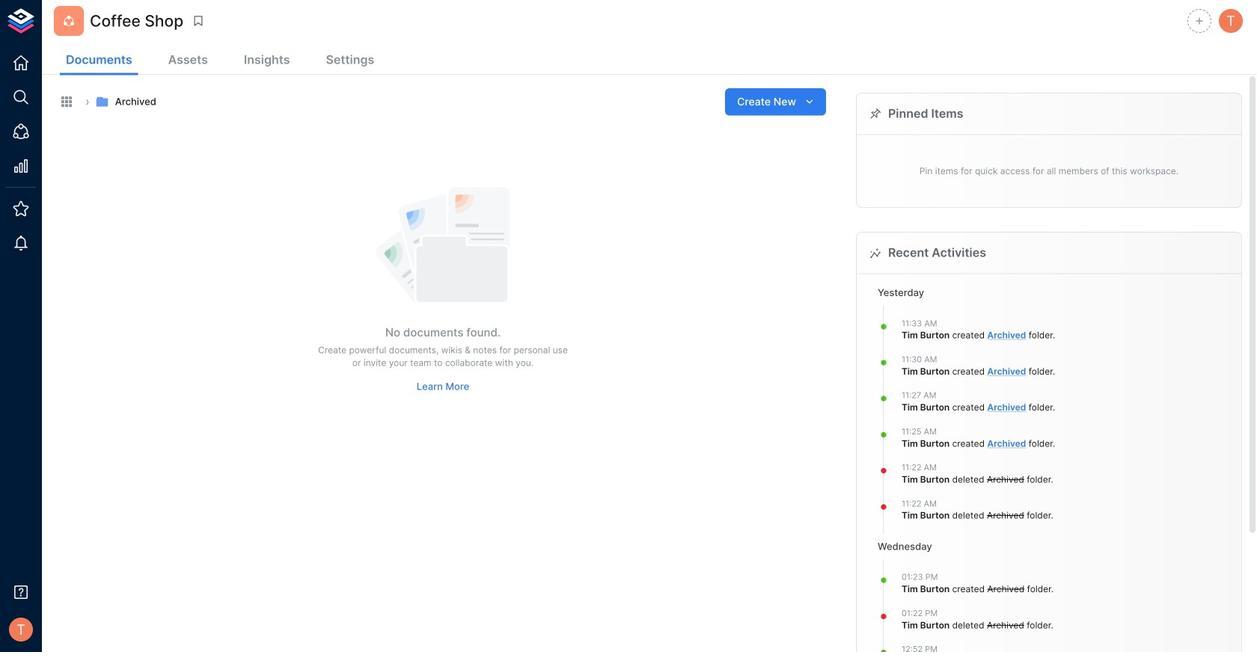 Task type: describe. For each thing, give the bounding box(es) containing it.
bookmark image
[[192, 14, 205, 28]]



Task type: vqa. For each thing, say whether or not it's contained in the screenshot.
Bookmark Image
yes



